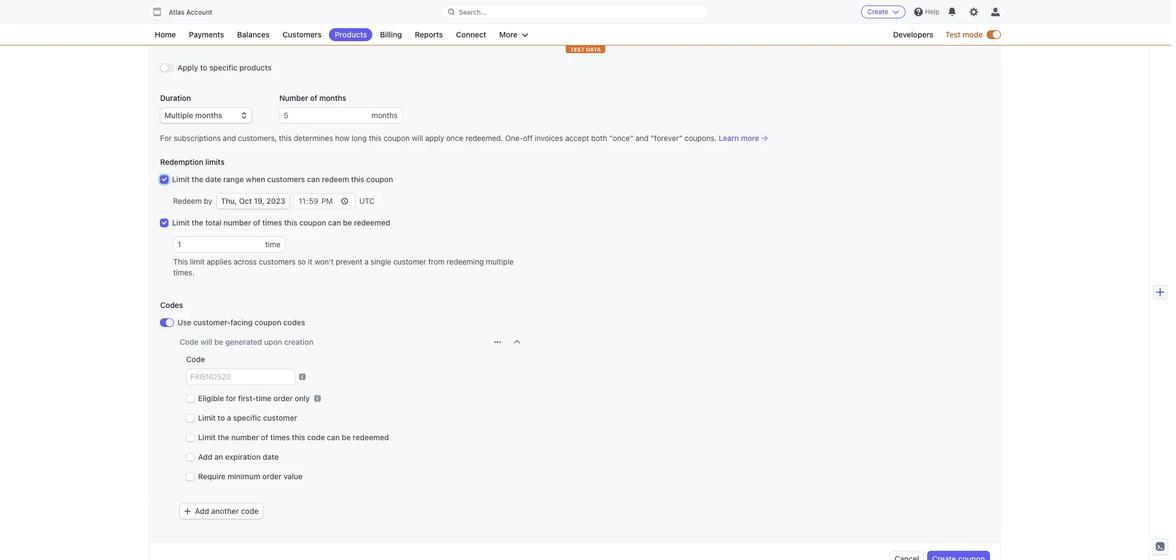 Task type: vqa. For each thing, say whether or not it's contained in the screenshot.
rightmost bank
no



Task type: describe. For each thing, give the bounding box(es) containing it.
2 horizontal spatial of
[[310, 93, 318, 102]]

facing
[[231, 318, 253, 327]]

learn more
[[719, 133, 760, 143]]

products
[[240, 63, 272, 72]]

customer-
[[193, 318, 231, 327]]

2 vertical spatial can
[[327, 433, 340, 442]]

coupon up utc on the top of the page
[[366, 175, 393, 184]]

home link
[[149, 28, 181, 41]]

0 horizontal spatial of
[[253, 218, 260, 227]]

balances link
[[232, 28, 275, 41]]

1 and from the left
[[223, 133, 236, 143]]

svg image
[[184, 508, 191, 515]]

limits
[[205, 157, 225, 166]]

this limit applies across customers so it won't prevent a single customer from redeeming multiple times.
[[173, 257, 514, 277]]

redemption limits
[[160, 157, 225, 166]]

invoices
[[535, 133, 563, 143]]

it
[[308, 257, 313, 266]]

limit the number of times this code can be redeemed
[[198, 433, 389, 442]]

thu, oct 19, 2023 button
[[217, 194, 290, 209]]

FRIENDS20 text field
[[186, 369, 295, 384]]

0 vertical spatial times
[[262, 218, 282, 227]]

eligible for first-time order only
[[198, 394, 310, 403]]

code inside add another code button
[[241, 506, 259, 516]]

coupons.
[[685, 133, 717, 143]]

1 horizontal spatial date
[[263, 452, 279, 461]]

customers inside this limit applies across customers so it won't prevent a single customer from redeeming multiple times.
[[259, 257, 296, 266]]

billing link
[[375, 28, 407, 41]]

code will be generated upon creation
[[180, 337, 314, 346]]

test mode
[[946, 30, 983, 39]]

to for limit
[[218, 413, 225, 422]]

00:00 time field
[[294, 194, 355, 209]]

redemption
[[160, 157, 203, 166]]

another
[[211, 506, 239, 516]]

duration
[[160, 93, 191, 102]]

subscriptions
[[174, 133, 221, 143]]

Search… text field
[[442, 5, 708, 19]]

include tax in price
[[172, 13, 240, 22]]

customer inside this limit applies across customers so it won't prevent a single customer from redeeming multiple times.
[[393, 257, 426, 266]]

time inside button
[[265, 240, 281, 249]]

codes
[[283, 318, 305, 327]]

times.
[[173, 268, 195, 277]]

time button
[[265, 237, 285, 252]]

this right long
[[369, 133, 382, 143]]

products
[[335, 30, 367, 39]]

1 vertical spatial can
[[328, 218, 341, 227]]

apply
[[178, 63, 198, 72]]

by
[[204, 196, 212, 205]]

for
[[160, 133, 172, 143]]

determines
[[294, 133, 333, 143]]

utc
[[359, 196, 375, 205]]

create button
[[861, 5, 906, 18]]

test data
[[570, 46, 601, 53]]

the for date
[[192, 175, 203, 184]]

both
[[591, 133, 607, 143]]

"forever"
[[651, 133, 683, 143]]

2 vertical spatial be
[[342, 433, 351, 442]]

limit for limit the total number of times this coupon can be redeemed
[[172, 218, 190, 227]]

for subscriptions and customers, this determines how long this coupon will apply once redeemed. one-off invoices accept both "once" and "forever" coupons.
[[160, 133, 717, 143]]

minimum
[[228, 472, 260, 481]]

1 vertical spatial specific
[[233, 413, 261, 422]]

atlas
[[169, 8, 185, 16]]

codes
[[160, 300, 183, 310]]

coupon down 00:00 time field
[[299, 218, 326, 227]]

single
[[371, 257, 391, 266]]

in
[[213, 13, 220, 22]]

apply to specific products
[[178, 63, 272, 72]]

payments
[[189, 30, 224, 39]]

how
[[335, 133, 350, 143]]

be inside button
[[214, 337, 223, 346]]

0 horizontal spatial customer
[[263, 413, 297, 422]]

more
[[500, 30, 518, 39]]

long
[[352, 133, 367, 143]]

0 vertical spatial redeemed
[[354, 218, 390, 227]]

code for code will be generated upon creation
[[180, 337, 199, 346]]

more
[[741, 133, 760, 143]]

data
[[586, 46, 601, 53]]

atlas account button
[[149, 4, 223, 20]]

learn
[[719, 133, 739, 143]]

value
[[284, 472, 303, 481]]

add another code button
[[180, 504, 263, 519]]

apply
[[425, 133, 444, 143]]

use
[[178, 318, 191, 327]]

0 horizontal spatial date
[[205, 175, 221, 184]]

this right redeem
[[351, 175, 364, 184]]

customers link
[[277, 28, 327, 41]]

one-
[[505, 133, 523, 143]]

months button
[[372, 108, 402, 123]]

0 vertical spatial can
[[307, 175, 320, 184]]

connect
[[456, 30, 486, 39]]

total
[[205, 218, 222, 227]]

accept
[[565, 133, 589, 143]]

1 vertical spatial number
[[231, 433, 259, 442]]

redeem
[[173, 196, 202, 205]]

when
[[246, 175, 265, 184]]



Task type: locate. For each thing, give the bounding box(es) containing it.
1 vertical spatial to
[[218, 413, 225, 422]]

redeem by
[[173, 196, 212, 205]]

of right number
[[310, 93, 318, 102]]

0 horizontal spatial to
[[200, 63, 207, 72]]

number
[[224, 218, 251, 227], [231, 433, 259, 442]]

to right apply
[[200, 63, 207, 72]]

this
[[173, 257, 188, 266]]

specific down first- on the bottom left
[[233, 413, 261, 422]]

a inside this limit applies across customers so it won't prevent a single customer from redeeming multiple times.
[[365, 257, 369, 266]]

0 vertical spatial the
[[192, 175, 203, 184]]

add for add an expiration date
[[198, 452, 213, 461]]

add for add another code
[[195, 506, 209, 516]]

0 vertical spatial code
[[180, 337, 199, 346]]

limit down redeem
[[172, 218, 190, 227]]

code inside button
[[180, 337, 199, 346]]

1 vertical spatial customer
[[263, 413, 297, 422]]

2 vertical spatial the
[[218, 433, 229, 442]]

connect link
[[451, 28, 492, 41]]

the for number
[[218, 433, 229, 442]]

number up "expiration"
[[231, 433, 259, 442]]

order
[[274, 394, 293, 403], [262, 472, 282, 481]]

0 vertical spatial date
[[205, 175, 221, 184]]

of down thu, oct 19, 2023 button on the left of the page
[[253, 218, 260, 227]]

this right customers, at the top left
[[279, 133, 292, 143]]

notifications image
[[948, 8, 957, 16]]

customer up limit the number of times this code can be redeemed at the bottom of the page
[[263, 413, 297, 422]]

use customer-facing coupon codes
[[178, 318, 305, 327]]

number
[[279, 93, 308, 102]]

create
[[868, 8, 889, 16]]

1 vertical spatial customers
[[259, 257, 296, 266]]

1 horizontal spatial of
[[261, 433, 268, 442]]

limit for limit to a specific customer
[[198, 413, 216, 422]]

0 vertical spatial order
[[274, 394, 293, 403]]

coupon down the 'months' button
[[384, 133, 410, 143]]

2023
[[266, 196, 285, 205]]

require minimum order value
[[198, 472, 303, 481]]

creation
[[284, 337, 314, 346]]

balances
[[237, 30, 270, 39]]

0 vertical spatial number
[[224, 218, 251, 227]]

0 vertical spatial customer
[[393, 257, 426, 266]]

add
[[198, 452, 213, 461], [195, 506, 209, 516]]

months inside button
[[372, 111, 398, 120]]

limit down redemption
[[172, 175, 190, 184]]

a down for in the left bottom of the page
[[227, 413, 231, 422]]

eligible
[[198, 394, 224, 403]]

0 vertical spatial to
[[200, 63, 207, 72]]

1 horizontal spatial will
[[412, 133, 423, 143]]

expiration
[[225, 452, 261, 461]]

1 vertical spatial will
[[201, 337, 212, 346]]

search…
[[459, 8, 487, 16]]

1 vertical spatial order
[[262, 472, 282, 481]]

to down eligible
[[218, 413, 225, 422]]

code will be generated upon creation button
[[180, 337, 397, 348]]

limit to a specific customer
[[198, 413, 297, 422]]

date right "expiration"
[[263, 452, 279, 461]]

first-
[[238, 394, 256, 403]]

a left single
[[365, 257, 369, 266]]

this down 2023
[[284, 218, 297, 227]]

to for apply
[[200, 63, 207, 72]]

0 vertical spatial be
[[343, 218, 352, 227]]

developers link
[[888, 28, 939, 41]]

redeem
[[322, 175, 349, 184]]

customers down time button
[[259, 257, 296, 266]]

reports link
[[410, 28, 449, 41]]

test
[[946, 30, 961, 39]]

times
[[262, 218, 282, 227], [270, 433, 290, 442]]

0 vertical spatial code
[[307, 433, 325, 442]]

code down the only
[[307, 433, 325, 442]]

specific left products
[[209, 63, 238, 72]]

this
[[279, 133, 292, 143], [369, 133, 382, 143], [351, 175, 364, 184], [284, 218, 297, 227], [292, 433, 305, 442]]

redeeming
[[447, 257, 484, 266]]

add left an
[[198, 452, 213, 461]]

0 horizontal spatial will
[[201, 337, 212, 346]]

time up the "limit to a specific customer"
[[256, 394, 272, 403]]

an
[[214, 452, 223, 461]]

customers,
[[238, 133, 277, 143]]

account
[[186, 8, 212, 16]]

svg image
[[494, 339, 501, 345]]

1 vertical spatial date
[[263, 452, 279, 461]]

"once"
[[609, 133, 634, 143]]

home
[[155, 30, 176, 39]]

1 horizontal spatial to
[[218, 413, 225, 422]]

thu, oct 19, 2023
[[221, 196, 285, 205]]

limit the total number of times this coupon can be redeemed
[[172, 218, 390, 227]]

limit
[[172, 175, 190, 184], [172, 218, 190, 227], [198, 413, 216, 422], [198, 433, 216, 442]]

0 vertical spatial of
[[310, 93, 318, 102]]

1 vertical spatial redeemed
[[353, 433, 389, 442]]

1 vertical spatial a
[[227, 413, 231, 422]]

will inside button
[[201, 337, 212, 346]]

will left apply
[[412, 133, 423, 143]]

the for total
[[192, 218, 203, 227]]

times down the "limit to a specific customer"
[[270, 433, 290, 442]]

19,
[[254, 196, 264, 205]]

redeemed
[[354, 218, 390, 227], [353, 433, 389, 442]]

developers
[[893, 30, 934, 39]]

mode
[[963, 30, 983, 39]]

code for code
[[186, 355, 205, 364]]

the up an
[[218, 433, 229, 442]]

multiple
[[486, 257, 514, 266]]

0 vertical spatial specific
[[209, 63, 238, 72]]

number of months
[[279, 93, 346, 102]]

across
[[234, 257, 257, 266]]

1 horizontal spatial and
[[636, 133, 649, 143]]

None text field
[[279, 108, 372, 123], [173, 237, 265, 252], [279, 108, 372, 123], [173, 237, 265, 252]]

payments link
[[184, 28, 230, 41]]

more button
[[494, 28, 534, 41]]

limit down eligible
[[198, 413, 216, 422]]

Search… search field
[[442, 5, 708, 19]]

and up limits
[[223, 133, 236, 143]]

1 horizontal spatial code
[[307, 433, 325, 442]]

order left the only
[[274, 394, 293, 403]]

range
[[223, 175, 244, 184]]

0 horizontal spatial a
[[227, 413, 231, 422]]

add inside button
[[195, 506, 209, 516]]

0 vertical spatial will
[[412, 133, 423, 143]]

0 vertical spatial months
[[319, 93, 346, 102]]

customers
[[283, 30, 322, 39]]

customers up 2023
[[267, 175, 305, 184]]

the down redemption limits
[[192, 175, 203, 184]]

1 vertical spatial months
[[372, 111, 398, 120]]

atlas account
[[169, 8, 212, 16]]

thu,
[[221, 196, 237, 205]]

0 vertical spatial a
[[365, 257, 369, 266]]

1 vertical spatial be
[[214, 337, 223, 346]]

be
[[343, 218, 352, 227], [214, 337, 223, 346], [342, 433, 351, 442]]

for
[[226, 394, 236, 403]]

1 vertical spatial the
[[192, 218, 203, 227]]

generated
[[225, 337, 262, 346]]

months
[[319, 93, 346, 102], [372, 111, 398, 120]]

once
[[446, 133, 464, 143]]

billing
[[380, 30, 402, 39]]

price
[[222, 13, 240, 22]]

2 vertical spatial of
[[261, 433, 268, 442]]

time down limit the total number of times this coupon can be redeemed
[[265, 240, 281, 249]]

reports
[[415, 30, 443, 39]]

limit for limit the number of times this code can be redeemed
[[198, 433, 216, 442]]

can
[[307, 175, 320, 184], [328, 218, 341, 227], [327, 433, 340, 442]]

1 horizontal spatial months
[[372, 111, 398, 120]]

this down the only
[[292, 433, 305, 442]]

upon
[[264, 337, 282, 346]]

limit up an
[[198, 433, 216, 442]]

and
[[223, 133, 236, 143], [636, 133, 649, 143]]

coupon up upon at the bottom left of page
[[255, 318, 281, 327]]

will down customer-
[[201, 337, 212, 346]]

customer left from
[[393, 257, 426, 266]]

add another code
[[195, 506, 259, 516]]

0 horizontal spatial months
[[319, 93, 346, 102]]

code right another on the left
[[241, 506, 259, 516]]

0 vertical spatial customers
[[267, 175, 305, 184]]

learn more link
[[719, 133, 768, 144]]

require
[[198, 472, 226, 481]]

1 horizontal spatial a
[[365, 257, 369, 266]]

1 vertical spatial code
[[241, 506, 259, 516]]

0 vertical spatial add
[[198, 452, 213, 461]]

add an expiration date
[[198, 452, 279, 461]]

2 and from the left
[[636, 133, 649, 143]]

limit for limit the date range when customers can redeem this coupon
[[172, 175, 190, 184]]

0 vertical spatial time
[[265, 240, 281, 249]]

1 vertical spatial code
[[186, 355, 205, 364]]

code
[[307, 433, 325, 442], [241, 506, 259, 516]]

1 vertical spatial times
[[270, 433, 290, 442]]

the left 'total'
[[192, 218, 203, 227]]

will
[[412, 133, 423, 143], [201, 337, 212, 346]]

of down the "limit to a specific customer"
[[261, 433, 268, 442]]

products link
[[329, 28, 373, 41]]

0 horizontal spatial and
[[223, 133, 236, 143]]

1 vertical spatial add
[[195, 506, 209, 516]]

prevent
[[336, 257, 363, 266]]

number down "oct"
[[224, 218, 251, 227]]

date down limits
[[205, 175, 221, 184]]

order left value
[[262, 472, 282, 481]]

add right svg icon
[[195, 506, 209, 516]]

help
[[926, 8, 940, 16]]

1 vertical spatial of
[[253, 218, 260, 227]]

and right the "once"
[[636, 133, 649, 143]]

0 horizontal spatial code
[[241, 506, 259, 516]]

times down 2023
[[262, 218, 282, 227]]

so
[[298, 257, 306, 266]]

off
[[523, 133, 533, 143]]

only
[[295, 394, 310, 403]]

1 vertical spatial time
[[256, 394, 272, 403]]

limit
[[190, 257, 205, 266]]

a
[[365, 257, 369, 266], [227, 413, 231, 422]]

won't
[[315, 257, 334, 266]]

1 horizontal spatial customer
[[393, 257, 426, 266]]



